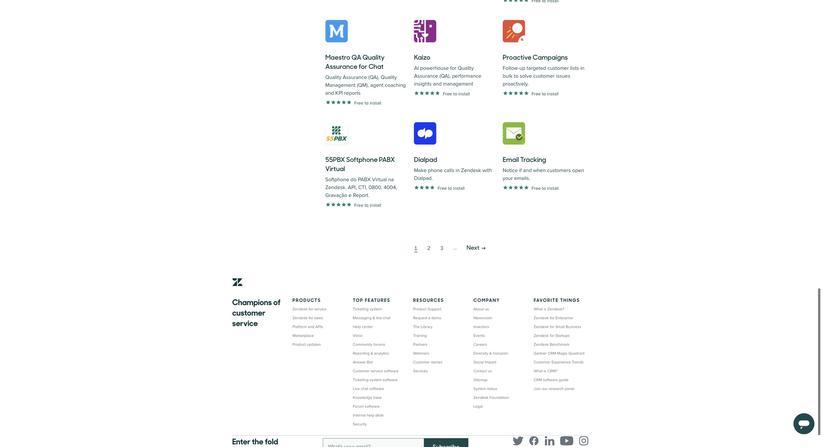 Task type: describe. For each thing, give the bounding box(es) containing it.
zendesk benchmark
[[534, 342, 569, 347]]

performance
[[452, 73, 481, 79]]

join our research panel
[[534, 386, 574, 391]]

free for when
[[532, 185, 541, 191]]

partners link
[[413, 342, 428, 347]]

zendesk for enterprise
[[534, 316, 573, 320]]

software down crm?
[[543, 378, 558, 382]]

kaizo
[[414, 52, 430, 62]]

install for do
[[370, 202, 381, 208]]

and left apis
[[308, 324, 314, 329]]

software up help
[[365, 404, 380, 409]]

security link
[[353, 422, 367, 427]]

quality up management
[[325, 74, 342, 81]]

what for what is crm?
[[534, 369, 543, 374]]

free for customer
[[532, 91, 541, 97]]

is for zendesk?
[[544, 307, 547, 312]]

zendesk for zendesk for sales
[[293, 316, 308, 320]]

zendesk foundation
[[474, 395, 509, 400]]

next link
[[467, 243, 487, 252]]

product for product support
[[413, 307, 427, 312]]

internal
[[353, 413, 366, 418]]

system for ticketing system
[[370, 307, 382, 312]]

0 vertical spatial softphone
[[346, 154, 378, 164]]

the
[[413, 324, 420, 329]]

kpi
[[335, 90, 343, 96]]

community
[[353, 342, 372, 347]]

zendesk for small business link
[[534, 324, 581, 329]]

product for product updates
[[293, 342, 306, 347]]

zendesk for zendesk foundation
[[474, 395, 489, 400]]

help
[[353, 324, 361, 329]]

open
[[572, 167, 584, 174]]

what is zendesk? link
[[534, 307, 564, 312]]

customer service software link
[[353, 369, 399, 374]]

what is zendesk?
[[534, 307, 564, 312]]

assurance up (qm),
[[343, 74, 367, 81]]

about us link
[[474, 307, 489, 312]]

messaging
[[353, 316, 372, 320]]

& for company
[[489, 351, 492, 356]]

in inside proactive campaigns follow-up targeted customer lists in bulk to solve customer issues proactively.
[[581, 65, 585, 71]]

proactive
[[503, 52, 532, 62]]

to for phone
[[448, 185, 452, 191]]

to for notice
[[542, 185, 546, 191]]

for inside maestro qa quality assurance for chat quality assurance (qa), quality management (qm),  agent coaching and kpi reports
[[359, 61, 367, 71]]

zendesk.
[[325, 184, 347, 191]]

reporting & analytics link
[[353, 351, 389, 356]]

api,
[[348, 184, 357, 191]]

request a demo link
[[413, 316, 441, 320]]

impact
[[485, 360, 496, 365]]

make
[[414, 167, 427, 174]]

zendesk for small business
[[534, 324, 581, 329]]

experience
[[552, 360, 571, 365]]

zendesk for sales
[[293, 316, 323, 320]]

install for customer
[[547, 91, 559, 97]]

small
[[556, 324, 565, 329]]

gartner crm magic quadrant
[[534, 351, 585, 356]]

notice
[[503, 167, 518, 174]]

champions
[[232, 296, 272, 307]]

diversity & inclusion
[[474, 351, 508, 356]]

proactively.
[[503, 81, 529, 87]]

(qa), inside maestro qa quality assurance for chat quality assurance (qa), quality management (qm),  agent coaching and kpi reports
[[368, 74, 379, 81]]

zendesk for sales link
[[293, 316, 323, 320]]

and inside maestro qa quality assurance for chat quality assurance (qa), quality management (qm),  agent coaching and kpi reports
[[325, 90, 334, 96]]

zendesk for zendesk for startups
[[534, 333, 549, 338]]

zendesk for zendesk for enterprise
[[534, 316, 549, 320]]

3 link
[[440, 244, 443, 252]]

1
[[414, 244, 418, 251]]

product updates link
[[293, 342, 321, 347]]

targeted
[[527, 65, 546, 71]]

install for chat
[[370, 100, 381, 106]]

about us
[[474, 307, 489, 312]]

report.
[[353, 192, 369, 199]]

issues
[[556, 73, 570, 79]]

trends
[[572, 360, 584, 365]]

to for powerhouse
[[453, 91, 457, 97]]

zendesk for zendesk for small business
[[534, 324, 549, 329]]

system status
[[474, 386, 497, 391]]

product support
[[413, 307, 441, 312]]

phone
[[428, 167, 443, 174]]

1 vertical spatial pabx
[[358, 176, 371, 183]]

services link
[[413, 369, 428, 374]]

diversity & inclusion link
[[474, 351, 508, 356]]

assurance inside kaizo ai powerhouse for quality assurance (qa), performance insights and management
[[414, 73, 438, 79]]

is for crm?
[[544, 369, 547, 374]]

voice
[[353, 333, 363, 338]]

help
[[367, 413, 374, 418]]

request a demo
[[413, 316, 441, 320]]

zendesk for startups
[[534, 333, 570, 338]]

webinars link
[[413, 351, 429, 356]]

magic
[[557, 351, 568, 356]]

and inside kaizo ai powerhouse for quality assurance (qa), performance insights and management
[[433, 81, 442, 87]]

software for customer service software
[[384, 369, 399, 374]]

features
[[365, 296, 390, 303]]

& left live
[[373, 316, 375, 320]]

marketplace
[[293, 333, 314, 338]]

careers link
[[474, 342, 487, 347]]

insights
[[414, 81, 432, 87]]

0 vertical spatial service
[[314, 307, 327, 312]]

quality inside kaizo ai powerhouse for quality assurance (qa), performance insights and management
[[458, 65, 474, 71]]

free to install for customer
[[532, 91, 559, 97]]

internal help desk
[[353, 413, 384, 418]]

reporting
[[353, 351, 370, 356]]

software for ticketing system software
[[383, 378, 398, 382]]

help center link
[[353, 324, 373, 329]]

zendesk for service
[[293, 307, 327, 312]]

1 link
[[414, 244, 418, 252]]

partners
[[413, 342, 428, 347]]

email
[[503, 154, 519, 164]]

free to install for do
[[354, 202, 381, 208]]

follow-
[[503, 65, 520, 71]]

bulk
[[503, 73, 513, 79]]

1 horizontal spatial crm
[[548, 351, 556, 356]]

in inside 'dialpad make phone calls in zendesk with dialpad.'
[[456, 167, 460, 174]]

enter
[[232, 435, 250, 447]]

email tracking notice if and when customers open your emails.
[[503, 154, 584, 182]]

zendesk for zendesk benchmark
[[534, 342, 549, 347]]

zendesk for service link
[[293, 307, 327, 312]]

0 horizontal spatial customer
[[353, 369, 370, 374]]

free for assurance
[[443, 91, 452, 97]]

1 horizontal spatial virtual
[[372, 176, 387, 183]]

request
[[413, 316, 427, 320]]

bot
[[367, 360, 373, 365]]

dialpad.
[[414, 175, 433, 182]]

1 vertical spatial softphone
[[325, 176, 349, 183]]

quality right qa
[[363, 52, 385, 62]]



Task type: vqa. For each thing, say whether or not it's contained in the screenshot.


Task type: locate. For each thing, give the bounding box(es) containing it.
free down phone
[[438, 185, 447, 191]]

to down when
[[542, 185, 546, 191]]

service up the sales
[[314, 307, 327, 312]]

inclusion
[[493, 351, 508, 356]]

What's your email? email field
[[323, 438, 424, 447]]

1 horizontal spatial (qa),
[[440, 73, 451, 79]]

to for follow-
[[542, 91, 546, 97]]

2
[[427, 244, 430, 251]]

free to install down calls
[[438, 185, 465, 191]]

for up zendesk for sales
[[309, 307, 313, 312]]

1 horizontal spatial chat
[[383, 316, 390, 320]]

kaizo ai powerhouse for quality assurance (qa), performance insights and management
[[414, 52, 481, 87]]

to down proactive campaigns follow-up targeted customer lists in bulk to solve customer issues proactively. at right
[[542, 91, 546, 97]]

free to install for when
[[532, 185, 559, 191]]

what is crm? link
[[534, 369, 558, 374]]

us for contact us
[[488, 369, 492, 374]]

guide
[[559, 378, 569, 382]]

assurance up management
[[325, 61, 357, 71]]

0 vertical spatial pabx
[[379, 154, 395, 164]]

1 vertical spatial product
[[293, 342, 306, 347]]

install for when
[[547, 185, 559, 191]]

0 vertical spatial crm
[[548, 351, 556, 356]]

customer for resources
[[413, 360, 430, 365]]

pabx up "cti," at the top
[[358, 176, 371, 183]]

to down calls
[[448, 185, 452, 191]]

chat right live
[[383, 316, 390, 320]]

to down (qm),
[[365, 100, 369, 106]]

what left crm?
[[534, 369, 543, 374]]

for for zendesk for enterprise
[[550, 316, 555, 320]]

1 vertical spatial customer
[[533, 73, 555, 79]]

to down report.
[[365, 202, 369, 208]]

crm down zendesk benchmark
[[548, 351, 556, 356]]

fold
[[265, 435, 278, 447]]

security
[[353, 422, 367, 427]]

zendesk benchmark link
[[534, 342, 569, 347]]

2 what from the top
[[534, 369, 543, 374]]

zendesk for startups link
[[534, 333, 570, 338]]

(qm),
[[357, 82, 369, 89]]

join our research panel link
[[534, 386, 574, 391]]

system up live
[[370, 307, 382, 312]]

0 vertical spatial system
[[370, 307, 382, 312]]

free for chat
[[354, 100, 363, 106]]

0 horizontal spatial product
[[293, 342, 306, 347]]

0 vertical spatial product
[[413, 307, 427, 312]]

what down favorite
[[534, 307, 543, 312]]

live chat software link
[[353, 386, 384, 391]]

0 vertical spatial is
[[544, 307, 547, 312]]

reporting & analytics
[[353, 351, 389, 356]]

zendesk up gartner
[[534, 342, 549, 347]]

1 vertical spatial system
[[370, 378, 382, 382]]

customer experience trends
[[534, 360, 584, 365]]

software for live chat software
[[369, 386, 384, 391]]

answer bot link
[[353, 360, 373, 365]]

to for pabx
[[365, 202, 369, 208]]

0 vertical spatial in
[[581, 65, 585, 71]]

for for zendesk for startups
[[550, 333, 555, 338]]

contact us
[[474, 369, 492, 374]]

knowledge base
[[353, 395, 382, 400]]

and right if
[[523, 167, 532, 174]]

for inside kaizo ai powerhouse for quality assurance (qa), performance insights and management
[[450, 65, 456, 71]]

0 vertical spatial virtual
[[325, 164, 345, 173]]

desk
[[375, 413, 384, 418]]

if
[[519, 167, 522, 174]]

0 horizontal spatial service
[[232, 317, 258, 328]]

pabx up na
[[379, 154, 395, 164]]

for left the sales
[[309, 316, 313, 320]]

install down calls
[[453, 185, 465, 191]]

what for what is zendesk?
[[534, 307, 543, 312]]

us down impact
[[488, 369, 492, 374]]

(qa), inside kaizo ai powerhouse for quality assurance (qa), performance insights and management
[[440, 73, 451, 79]]

forum software
[[353, 404, 380, 409]]

service inside champions of customer service
[[232, 317, 258, 328]]

zendesk up zendesk for startups
[[534, 324, 549, 329]]

ticketing for ticketing system
[[353, 307, 369, 312]]

product updates
[[293, 342, 321, 347]]

for for zendesk for small business
[[550, 324, 555, 329]]

us right about
[[485, 307, 489, 312]]

customer for favorite things
[[534, 360, 551, 365]]

0 horizontal spatial (qa),
[[368, 74, 379, 81]]

our
[[542, 386, 548, 391]]

virtual up 0800,
[[372, 176, 387, 183]]

to
[[514, 73, 519, 79], [453, 91, 457, 97], [542, 91, 546, 97], [365, 100, 369, 106], [448, 185, 452, 191], [542, 185, 546, 191], [365, 202, 369, 208]]

zendesk down system
[[474, 395, 489, 400]]

ticketing
[[353, 307, 369, 312], [353, 378, 369, 382]]

social
[[474, 360, 484, 365]]

free for do
[[354, 202, 363, 208]]

2 vertical spatial service
[[371, 369, 383, 374]]

1 vertical spatial in
[[456, 167, 460, 174]]

ticketing for ticketing system software
[[353, 378, 369, 382]]

pabx
[[379, 154, 395, 164], [358, 176, 371, 183]]

for left chat
[[359, 61, 367, 71]]

live chat software
[[353, 386, 384, 391]]

software up ticketing system software link
[[384, 369, 399, 374]]

zendesk left with
[[461, 167, 481, 174]]

resources
[[413, 296, 444, 303]]

customer down the targeted
[[533, 73, 555, 79]]

free to install for assurance
[[443, 91, 470, 97]]

in right calls
[[456, 167, 460, 174]]

social impact
[[474, 360, 496, 365]]

1 what from the top
[[534, 307, 543, 312]]

your
[[503, 175, 513, 182]]

free to install down proactive campaigns follow-up targeted customer lists in bulk to solve customer issues proactively. at right
[[532, 91, 559, 97]]

free down management on the right of page
[[443, 91, 452, 97]]

and right insights
[[433, 81, 442, 87]]

maestro
[[325, 52, 350, 62]]

& up impact
[[489, 351, 492, 356]]

updates
[[307, 342, 321, 347]]

& for top features
[[371, 351, 373, 356]]

zendesk foundation link
[[474, 395, 509, 400]]

1 horizontal spatial pabx
[[379, 154, 395, 164]]

system down customer service software in the bottom of the page
[[370, 378, 382, 382]]

messaging & live chat
[[353, 316, 390, 320]]

ticketing system
[[353, 307, 382, 312]]

investors
[[474, 324, 489, 329]]

0 horizontal spatial virtual
[[325, 164, 345, 173]]

quality up coaching
[[381, 74, 397, 81]]

ticketing up the live
[[353, 378, 369, 382]]

0 horizontal spatial in
[[456, 167, 460, 174]]

na
[[388, 176, 394, 183]]

free to install down reports
[[354, 100, 381, 106]]

free down report.
[[354, 202, 363, 208]]

softphone up do
[[346, 154, 378, 164]]

customer down the webinars link
[[413, 360, 430, 365]]

1 is from the top
[[544, 307, 547, 312]]

assurance up insights
[[414, 73, 438, 79]]

0 vertical spatial chat
[[383, 316, 390, 320]]

youtube image
[[560, 436, 573, 446]]

gartner crm magic quadrant link
[[534, 351, 585, 356]]

zendesk up zendesk benchmark
[[534, 333, 549, 338]]

softphone up zendesk.
[[325, 176, 349, 183]]

install down agent
[[370, 100, 381, 106]]

free to install down when
[[532, 185, 559, 191]]

for down what is zendesk?
[[550, 316, 555, 320]]

answer bot
[[353, 360, 373, 365]]

install for zendesk
[[453, 185, 465, 191]]

customer stories link
[[413, 360, 442, 365]]

in
[[581, 65, 585, 71], [456, 167, 460, 174]]

2 system from the top
[[370, 378, 382, 382]]

2 horizontal spatial customer
[[534, 360, 551, 365]]

product down marketplace
[[293, 342, 306, 347]]

twitter image
[[513, 436, 523, 446]]

1 vertical spatial us
[[488, 369, 492, 374]]

crm software guide link
[[534, 378, 569, 382]]

product up request
[[413, 307, 427, 312]]

customer down gartner
[[534, 360, 551, 365]]

(qa), up agent
[[368, 74, 379, 81]]

to down management on the right of page
[[453, 91, 457, 97]]

is down favorite
[[544, 307, 547, 312]]

crm software guide
[[534, 378, 569, 382]]

0 vertical spatial what
[[534, 307, 543, 312]]

and inside email tracking notice if and when customers open your emails.
[[523, 167, 532, 174]]

facebook image
[[529, 436, 539, 446]]

2 vertical spatial customer
[[232, 306, 265, 318]]

zendesk up platform
[[293, 316, 308, 320]]

champions of customer service
[[232, 296, 281, 328]]

instagram image
[[578, 436, 589, 446]]

forums
[[374, 342, 385, 347]]

do
[[351, 176, 357, 183]]

1 horizontal spatial in
[[581, 65, 585, 71]]

0 vertical spatial customer
[[548, 65, 569, 71]]

free to install down report.
[[354, 202, 381, 208]]

1 ticketing from the top
[[353, 307, 369, 312]]

for for zendesk for service
[[309, 307, 313, 312]]

install down management on the right of page
[[459, 91, 470, 97]]

quality up performance at the top right of the page
[[458, 65, 474, 71]]

install down customers
[[547, 185, 559, 191]]

ticketing system software
[[353, 378, 398, 382]]

1 vertical spatial is
[[544, 369, 547, 374]]

free down solve
[[532, 91, 541, 97]]

system for ticketing system software
[[370, 378, 382, 382]]

product support link
[[413, 307, 441, 312]]

library
[[421, 324, 433, 329]]

us for about us
[[485, 307, 489, 312]]

0800,
[[369, 184, 382, 191]]

forum
[[353, 404, 364, 409]]

customer up issues
[[548, 65, 569, 71]]

crm up 'join'
[[534, 378, 542, 382]]

join
[[534, 386, 541, 391]]

install
[[459, 91, 470, 97], [547, 91, 559, 97], [370, 100, 381, 106], [453, 185, 465, 191], [547, 185, 559, 191], [370, 202, 381, 208]]

1 vertical spatial ticketing
[[353, 378, 369, 382]]

0 horizontal spatial crm
[[534, 378, 542, 382]]

1 horizontal spatial product
[[413, 307, 427, 312]]

1 horizontal spatial customer
[[413, 360, 430, 365]]

foundation
[[490, 395, 509, 400]]

and left kpi
[[325, 90, 334, 96]]

1 horizontal spatial service
[[314, 307, 327, 312]]

proactive campaigns follow-up targeted customer lists in bulk to solve customer issues proactively.
[[503, 52, 585, 87]]

software down customer service software in the bottom of the page
[[383, 378, 398, 382]]

tracking
[[520, 154, 546, 164]]

for up performance at the top right of the page
[[450, 65, 456, 71]]

free to install for zendesk
[[438, 185, 465, 191]]

campaigns
[[533, 52, 568, 62]]

1 vertical spatial virtual
[[372, 176, 387, 183]]

zendesk down the what is zendesk? link
[[534, 316, 549, 320]]

gartner
[[534, 351, 547, 356]]

0 horizontal spatial chat
[[361, 386, 368, 391]]

ticketing up 'messaging'
[[353, 307, 369, 312]]

2 is from the top
[[544, 369, 547, 374]]

1 vertical spatial crm
[[534, 378, 542, 382]]

for up zendesk benchmark
[[550, 333, 555, 338]]

free down when
[[532, 185, 541, 191]]

the library
[[413, 324, 433, 329]]

agent
[[370, 82, 384, 89]]

service up ticketing system software link
[[371, 369, 383, 374]]

free for zendesk
[[438, 185, 447, 191]]

chat right the live
[[361, 386, 368, 391]]

to for quality
[[365, 100, 369, 106]]

when
[[533, 167, 546, 174]]

install down 0800,
[[370, 202, 381, 208]]

1 system from the top
[[370, 307, 382, 312]]

0 vertical spatial us
[[485, 307, 489, 312]]

for left 'small'
[[550, 324, 555, 329]]

base
[[373, 395, 382, 400]]

customer down answer bot
[[353, 369, 370, 374]]

service down champions
[[232, 317, 258, 328]]

careers
[[474, 342, 487, 347]]

1 vertical spatial what
[[534, 369, 543, 374]]

solve
[[520, 73, 532, 79]]

things
[[560, 296, 580, 303]]

virtual up zendesk.
[[325, 164, 345, 173]]

knowledge base link
[[353, 395, 382, 400]]

cti,
[[358, 184, 367, 191]]

investors link
[[474, 324, 489, 329]]

customer left of
[[232, 306, 265, 318]]

install down issues
[[547, 91, 559, 97]]

status
[[487, 386, 497, 391]]

for for zendesk for sales
[[309, 316, 313, 320]]

maestro qa quality assurance for chat quality assurance (qa), quality management (qm),  agent coaching and kpi reports
[[325, 52, 406, 96]]

customer stories
[[413, 360, 442, 365]]

webinars
[[413, 351, 429, 356]]

zendesk inside 'dialpad make phone calls in zendesk with dialpad.'
[[461, 167, 481, 174]]

sales
[[314, 316, 323, 320]]

free to install down management on the right of page
[[443, 91, 470, 97]]

events link
[[474, 333, 485, 338]]

software up base
[[369, 386, 384, 391]]

1 vertical spatial chat
[[361, 386, 368, 391]]

2 ticketing from the top
[[353, 378, 369, 382]]

crm?
[[548, 369, 558, 374]]

is left crm?
[[544, 369, 547, 374]]

2 horizontal spatial service
[[371, 369, 383, 374]]

(qa), down powerhouse
[[440, 73, 451, 79]]

to inside proactive campaigns follow-up targeted customer lists in bulk to solve customer issues proactively.
[[514, 73, 519, 79]]

install for assurance
[[459, 91, 470, 97]]

in right lists
[[581, 65, 585, 71]]

community forums
[[353, 342, 385, 347]]

free down reports
[[354, 100, 363, 106]]

business
[[566, 324, 581, 329]]

0 vertical spatial ticketing
[[353, 307, 369, 312]]

to up proactively.
[[514, 73, 519, 79]]

center
[[362, 324, 373, 329]]

3
[[440, 244, 443, 251]]

& up "bot"
[[371, 351, 373, 356]]

zendesk down "products"
[[293, 307, 308, 312]]

free to install for chat
[[354, 100, 381, 106]]

1 vertical spatial service
[[232, 317, 258, 328]]

0 horizontal spatial pabx
[[358, 176, 371, 183]]

platform
[[293, 324, 307, 329]]

us
[[485, 307, 489, 312], [488, 369, 492, 374]]

customer inside champions of customer service
[[232, 306, 265, 318]]

zendesk for zendesk for service
[[293, 307, 308, 312]]

linkedin image
[[544, 436, 555, 446]]



